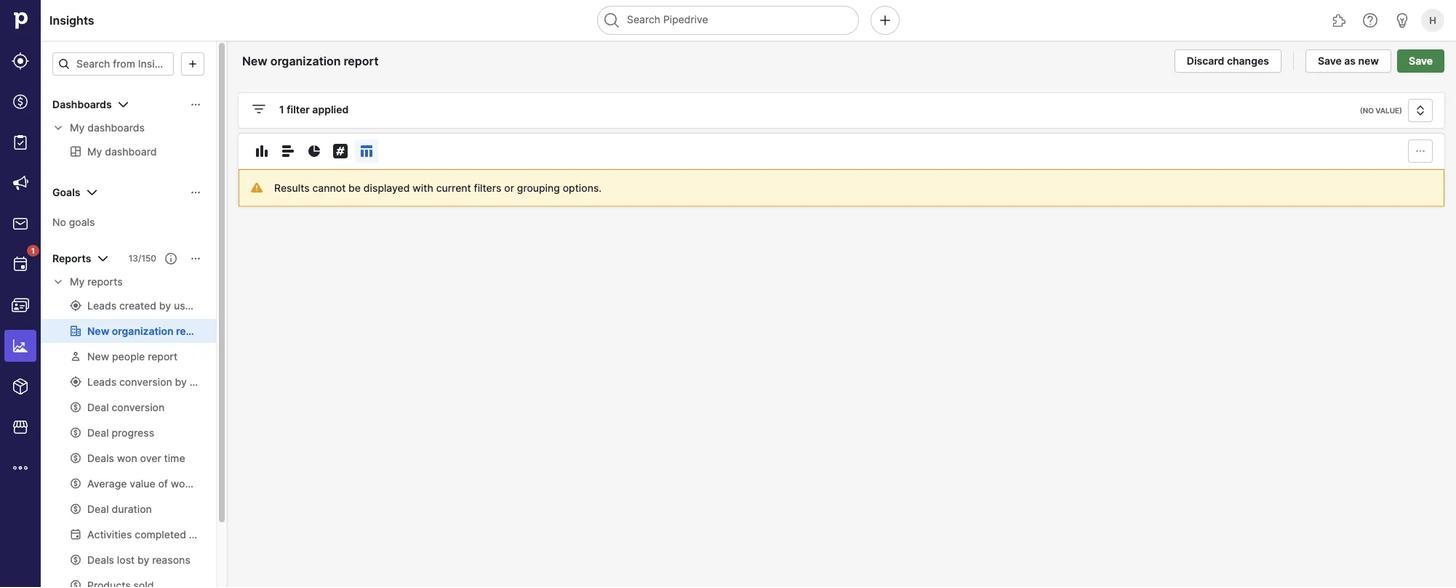 Task type: vqa. For each thing, say whether or not it's contained in the screenshot.
the email
no



Task type: describe. For each thing, give the bounding box(es) containing it.
(no
[[1360, 106, 1374, 115]]

my dashboards
[[70, 122, 145, 134]]

1 vertical spatial goals
[[69, 216, 95, 228]]

my reports
[[70, 276, 123, 288]]

no
[[52, 216, 66, 228]]

filters
[[474, 182, 502, 194]]

changes
[[1227, 55, 1269, 67]]

options.
[[563, 182, 602, 194]]

home image
[[9, 9, 31, 31]]

insights
[[49, 13, 94, 27]]

value)
[[1376, 106, 1403, 115]]

be
[[349, 182, 361, 194]]

new
[[1359, 55, 1379, 67]]

goals inside goals button
[[52, 187, 80, 199]]

quick help image
[[1362, 12, 1379, 29]]

1 vertical spatial dashboards
[[87, 122, 145, 134]]

results
[[274, 182, 310, 194]]

1 menu
[[0, 0, 41, 588]]

color warning image
[[251, 182, 263, 194]]

insights image
[[12, 338, 29, 355]]

1 filter applied
[[279, 104, 349, 116]]

products image
[[12, 378, 29, 396]]

h
[[1430, 15, 1437, 26]]

1 link
[[4, 245, 39, 281]]

projects image
[[12, 134, 29, 151]]

goals button
[[41, 181, 216, 204]]

save for save
[[1409, 55, 1433, 67]]

1 for 1
[[31, 247, 35, 255]]

dashboards button
[[41, 93, 216, 116]]

contacts image
[[12, 297, 29, 314]]

sales inbox image
[[12, 215, 29, 233]]

h button
[[1419, 6, 1448, 35]]

applied
[[312, 104, 349, 116]]



Task type: locate. For each thing, give the bounding box(es) containing it.
discard changes
[[1187, 55, 1269, 67]]

quick add image
[[877, 12, 894, 29]]

my right 1 menu
[[70, 276, 85, 288]]

color secondary image for my dashboards
[[52, 122, 64, 134]]

reports down no goals
[[87, 276, 123, 288]]

color undefined image
[[12, 256, 29, 274]]

save left as
[[1318, 55, 1342, 67]]

as
[[1345, 55, 1356, 67]]

1 inside 1 link
[[31, 247, 35, 255]]

color primary image
[[58, 58, 70, 70], [115, 96, 132, 113], [190, 99, 202, 111], [250, 100, 268, 118], [279, 143, 297, 160], [306, 143, 323, 160], [332, 143, 349, 160], [358, 143, 375, 160]]

current
[[436, 182, 471, 194]]

reports up my reports at the top left of page
[[52, 253, 91, 265]]

1 my from the top
[[70, 122, 85, 134]]

save button
[[1398, 49, 1445, 73]]

save
[[1318, 55, 1342, 67], [1409, 55, 1433, 67]]

1 vertical spatial reports
[[87, 276, 123, 288]]

1 vertical spatial my
[[70, 276, 85, 288]]

Search Pipedrive field
[[597, 6, 859, 35]]

Search from Insights text field
[[52, 52, 174, 76]]

0 vertical spatial 1
[[279, 104, 284, 116]]

cannot
[[312, 182, 346, 194]]

1 save from the left
[[1318, 55, 1342, 67]]

dashboards inside the dashboards button
[[52, 99, 112, 111]]

color secondary image for my reports
[[52, 276, 64, 288]]

2 save from the left
[[1409, 55, 1433, 67]]

marketplace image
[[12, 419, 29, 437]]

grouping
[[517, 182, 560, 194]]

save as new button
[[1306, 49, 1392, 73]]

13/150
[[129, 254, 156, 264]]

campaigns image
[[12, 175, 29, 192]]

no goals
[[52, 216, 95, 228]]

0 horizontal spatial 1
[[31, 247, 35, 255]]

or
[[504, 182, 514, 194]]

0 vertical spatial reports
[[52, 253, 91, 265]]

1 horizontal spatial save
[[1409, 55, 1433, 67]]

my
[[70, 122, 85, 134], [70, 276, 85, 288]]

my for my dashboards
[[70, 122, 85, 134]]

dashboards down the dashboards button
[[87, 122, 145, 134]]

my down the dashboards button
[[70, 122, 85, 134]]

color secondary image left my reports at the top left of page
[[52, 276, 64, 288]]

1 vertical spatial 1
[[31, 247, 35, 255]]

New organization report field
[[239, 52, 403, 71]]

dashboards
[[52, 99, 112, 111], [87, 122, 145, 134]]

1 color secondary image from the top
[[52, 122, 64, 134]]

color primary image
[[184, 58, 202, 70], [1412, 105, 1430, 116], [253, 143, 271, 160], [1412, 146, 1430, 157], [83, 184, 101, 202], [190, 187, 202, 199], [94, 250, 112, 268], [165, 253, 177, 265], [190, 253, 202, 265]]

1 vertical spatial color secondary image
[[52, 276, 64, 288]]

filter
[[287, 104, 310, 116]]

goals right the no at left top
[[69, 216, 95, 228]]

with
[[413, 182, 434, 194]]

my for my reports
[[70, 276, 85, 288]]

dashboards up my dashboards
[[52, 99, 112, 111]]

1
[[279, 104, 284, 116], [31, 247, 35, 255]]

0 vertical spatial goals
[[52, 187, 80, 199]]

2 my from the top
[[70, 276, 85, 288]]

deals image
[[12, 93, 29, 111]]

0 vertical spatial color secondary image
[[52, 122, 64, 134]]

color secondary image right projects image
[[52, 122, 64, 134]]

goals
[[52, 187, 80, 199], [69, 216, 95, 228]]

1 for 1 filter applied
[[279, 104, 284, 116]]

displayed
[[364, 182, 410, 194]]

sales assistant image
[[1394, 12, 1411, 29]]

save down h button
[[1409, 55, 1433, 67]]

menu item
[[0, 326, 41, 367]]

discard
[[1187, 55, 1225, 67]]

save for save as new
[[1318, 55, 1342, 67]]

leads image
[[12, 52, 29, 70]]

(no value)
[[1360, 106, 1403, 115]]

results cannot be displayed with current filters or grouping options.
[[274, 182, 602, 194]]

discard changes button
[[1175, 49, 1282, 73]]

0 vertical spatial my
[[70, 122, 85, 134]]

save as new
[[1318, 55, 1379, 67]]

1 horizontal spatial 1
[[279, 104, 284, 116]]

reports
[[52, 253, 91, 265], [87, 276, 123, 288]]

goals up the no at left top
[[52, 187, 80, 199]]

more image
[[12, 460, 29, 477]]

2 color secondary image from the top
[[52, 276, 64, 288]]

color secondary image
[[52, 122, 64, 134], [52, 276, 64, 288]]

0 horizontal spatial save
[[1318, 55, 1342, 67]]

0 vertical spatial dashboards
[[52, 99, 112, 111]]



